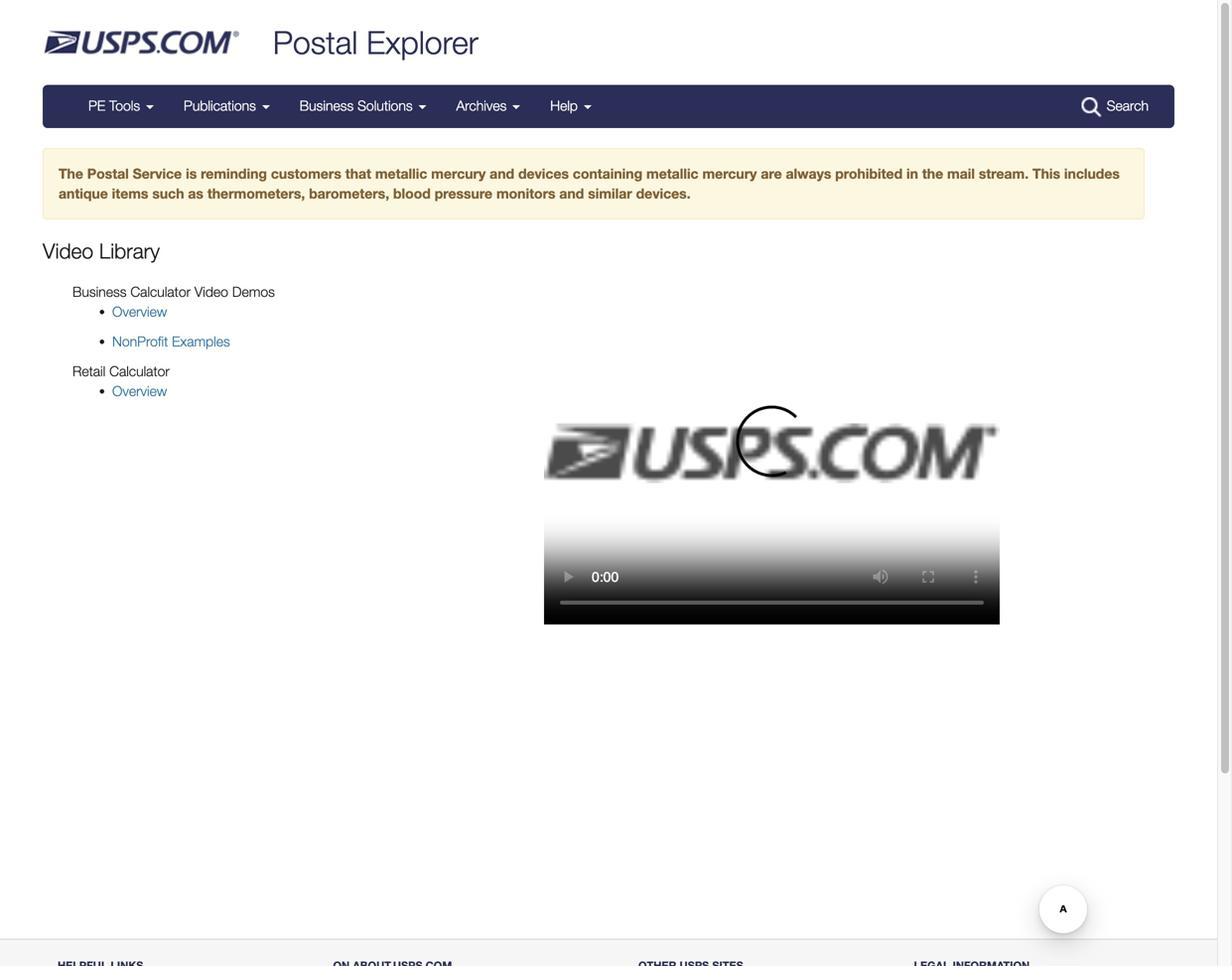 Task type: locate. For each thing, give the bounding box(es) containing it.
are
[[761, 165, 782, 182]]

such
[[152, 185, 184, 202]]

in
[[907, 165, 918, 182]]

overview down nonprofit
[[112, 383, 167, 399]]

business inside dropdown button
[[300, 98, 354, 114]]

1 horizontal spatial postal
[[273, 23, 358, 61]]

0 horizontal spatial postal
[[87, 165, 129, 182]]

1 horizontal spatial metallic
[[646, 165, 699, 182]]

solutions
[[358, 98, 413, 114]]

2 overview from the top
[[112, 383, 167, 399]]

postal up the items
[[87, 165, 129, 182]]

nonprofit
[[112, 333, 168, 350]]

1 vertical spatial calculator
[[109, 363, 170, 380]]

1 vertical spatial and
[[559, 185, 584, 202]]

1 vertical spatial overview link
[[112, 383, 167, 399]]

postal up business solutions
[[273, 23, 358, 61]]

calculator inside retail calculator overview
[[109, 363, 170, 380]]

video left demos
[[195, 284, 228, 300]]

business
[[300, 98, 354, 114], [72, 284, 127, 300]]

0 vertical spatial overview link
[[112, 304, 167, 320]]

retail
[[72, 363, 105, 380]]

business down the video library
[[72, 284, 127, 300]]

the
[[922, 165, 943, 182]]

overview up nonprofit
[[112, 304, 167, 320]]

calculator up the nonprofit examples link
[[130, 284, 191, 300]]

0 vertical spatial overview
[[112, 304, 167, 320]]

this
[[1033, 165, 1060, 182]]

nonprofit examples link
[[112, 333, 230, 350]]

calculator inside business calculator video demos overview
[[130, 284, 191, 300]]

0 horizontal spatial and
[[490, 165, 514, 182]]

1 horizontal spatial business
[[300, 98, 354, 114]]

overview
[[112, 304, 167, 320], [112, 383, 167, 399]]

0 horizontal spatial video
[[43, 238, 93, 263]]

search
[[1107, 98, 1149, 114]]

and up monitors
[[490, 165, 514, 182]]

2 mercury from the left
[[702, 165, 757, 182]]

calculator down nonprofit
[[109, 363, 170, 380]]

postal explorer
[[273, 23, 478, 61]]

metallic up blood
[[375, 165, 427, 182]]

postal
[[273, 23, 358, 61], [87, 165, 129, 182]]

1 horizontal spatial mercury
[[702, 165, 757, 182]]

video down antique
[[43, 238, 93, 263]]

postal inside the postal service is reminding customers that metallic mercury and devices containing metallic mercury are always prohibited in the mail stream.                         this includes antique items such as thermometers, barometers, blood pressure monitors and similar devices.
[[87, 165, 129, 182]]

and
[[490, 165, 514, 182], [559, 185, 584, 202]]

video
[[43, 238, 93, 263], [195, 284, 228, 300]]

antique
[[59, 185, 108, 202]]

overview link
[[112, 304, 167, 320], [112, 383, 167, 399]]

archives button
[[441, 86, 535, 126]]

1 horizontal spatial video
[[195, 284, 228, 300]]

overview link down nonprofit
[[112, 383, 167, 399]]

similar
[[588, 185, 632, 202]]

monitors
[[496, 185, 556, 202]]

1 vertical spatial postal
[[87, 165, 129, 182]]

0 vertical spatial video
[[43, 238, 93, 263]]

0 vertical spatial business
[[300, 98, 354, 114]]

mercury
[[431, 165, 486, 182], [702, 165, 757, 182]]

pe tools button
[[73, 86, 169, 126]]

usps.com home. the profile of an eagle's head adjoining the words united states postal service are the two elements that are combined to form the corporate signature. image
[[43, 30, 239, 54]]

business left 'solutions'
[[300, 98, 354, 114]]

business inside business calculator video demos overview
[[72, 284, 127, 300]]

devices.
[[636, 185, 691, 202]]

demos
[[232, 284, 275, 300]]

0 horizontal spatial business
[[72, 284, 127, 300]]

2 metallic from the left
[[646, 165, 699, 182]]

0 horizontal spatial metallic
[[375, 165, 427, 182]]

nonprofit examples
[[112, 333, 230, 350]]

overview link up nonprofit
[[112, 304, 167, 320]]

metallic
[[375, 165, 427, 182], [646, 165, 699, 182]]

items
[[112, 185, 148, 202]]

1 vertical spatial business
[[72, 284, 127, 300]]

mercury up pressure
[[431, 165, 486, 182]]

mail
[[947, 165, 975, 182]]

mercury left are
[[702, 165, 757, 182]]

barometers,
[[309, 185, 389, 202]]

1 vertical spatial video
[[195, 284, 228, 300]]

and down devices
[[559, 185, 584, 202]]

business for business calculator video demos overview
[[72, 284, 127, 300]]

overview inside business calculator video demos overview
[[112, 304, 167, 320]]

0 vertical spatial and
[[490, 165, 514, 182]]

calculator
[[130, 284, 191, 300], [109, 363, 170, 380]]

metallic up devices.
[[646, 165, 699, 182]]

explorer
[[367, 23, 478, 61]]

1 vertical spatial overview
[[112, 383, 167, 399]]

postal explorer link
[[273, 23, 478, 61]]

library
[[99, 238, 160, 263]]

1 overview from the top
[[112, 304, 167, 320]]

0 vertical spatial calculator
[[130, 284, 191, 300]]

0 horizontal spatial mercury
[[431, 165, 486, 182]]



Task type: describe. For each thing, give the bounding box(es) containing it.
overview inside retail calculator overview
[[112, 383, 167, 399]]

search link
[[1072, 86, 1159, 127]]

as
[[188, 185, 203, 202]]

1 metallic from the left
[[375, 165, 427, 182]]

help
[[550, 98, 582, 114]]

1 horizontal spatial and
[[559, 185, 584, 202]]

prohibited
[[835, 165, 903, 182]]

pe tools
[[88, 98, 144, 114]]

calculator for video
[[130, 284, 191, 300]]

is
[[186, 165, 197, 182]]

examples
[[172, 333, 230, 350]]

search image
[[1082, 97, 1102, 117]]

1 overview link from the top
[[112, 304, 167, 320]]

stream.
[[979, 165, 1029, 182]]

the postal service is reminding customers that metallic mercury and devices containing metallic mercury are always prohibited in the mail stream.                         this includes antique items such as thermometers, barometers, blood pressure monitors and similar devices.
[[59, 165, 1120, 202]]

pe
[[88, 98, 105, 114]]

reminding
[[201, 165, 267, 182]]

service
[[133, 165, 182, 182]]

the
[[59, 165, 83, 182]]

that
[[345, 165, 371, 182]]

blood
[[393, 185, 431, 202]]

pressure
[[435, 185, 493, 202]]

business solutions button
[[285, 86, 441, 126]]

archives
[[456, 98, 511, 114]]

includes
[[1064, 165, 1120, 182]]

retail calculator overview
[[72, 363, 170, 399]]

devices
[[518, 165, 569, 182]]

video inside business calculator video demos overview
[[195, 284, 228, 300]]

tools
[[109, 98, 140, 114]]

calculator for overview
[[109, 363, 170, 380]]

video library
[[43, 238, 160, 263]]

publications
[[184, 98, 260, 114]]

0 vertical spatial postal
[[273, 23, 358, 61]]

business solutions
[[300, 98, 417, 114]]

thermometers,
[[207, 185, 305, 202]]

2 overview link from the top
[[112, 383, 167, 399]]

customers
[[271, 165, 341, 182]]

business for business solutions
[[300, 98, 354, 114]]

containing
[[573, 165, 643, 182]]

publications button
[[169, 86, 285, 126]]

always
[[786, 165, 831, 182]]

help button
[[535, 86, 607, 126]]

1 mercury from the left
[[431, 165, 486, 182]]

business calculator video demos overview
[[72, 284, 275, 320]]



Task type: vqa. For each thing, say whether or not it's contained in the screenshot.
Business Solutions popup button
yes



